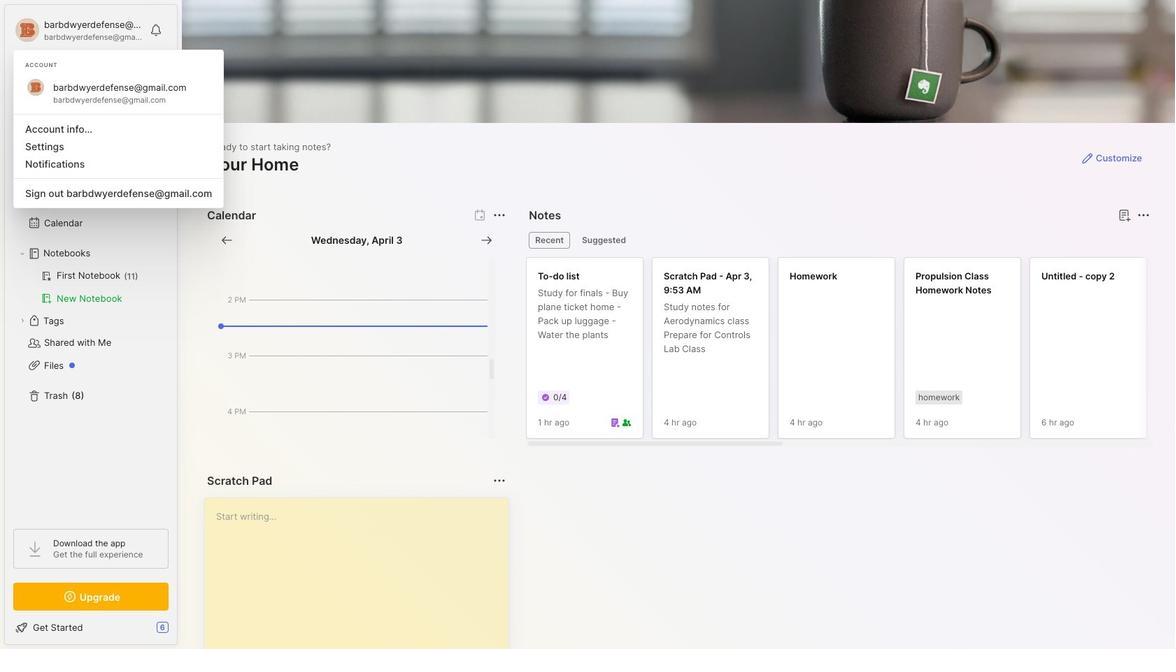 Task type: locate. For each thing, give the bounding box(es) containing it.
Account field
[[13, 16, 143, 44]]

0 horizontal spatial tab
[[529, 232, 570, 249]]

tab list
[[529, 232, 1148, 249]]

None search field
[[38, 69, 156, 86]]

dropdown list menu
[[14, 108, 223, 202]]

1 more actions image from the top
[[491, 207, 508, 224]]

tree
[[5, 136, 177, 517]]

click to collapse image
[[177, 624, 187, 641]]

more actions image
[[1135, 207, 1152, 224]]

more actions image
[[491, 207, 508, 224], [491, 473, 508, 490]]

tree inside main element
[[5, 136, 177, 517]]

Start writing… text field
[[216, 499, 508, 650]]

0 vertical spatial more actions image
[[491, 207, 508, 224]]

More actions field
[[490, 206, 509, 225], [1134, 206, 1153, 225], [490, 471, 509, 491]]

row group
[[526, 257, 1175, 448]]

2 tab from the left
[[576, 232, 632, 249]]

2 more actions image from the top
[[491, 473, 508, 490]]

group inside tree
[[13, 265, 168, 310]]

1 vertical spatial more actions image
[[491, 473, 508, 490]]

1 tab from the left
[[529, 232, 570, 249]]

1 horizontal spatial tab
[[576, 232, 632, 249]]

expand notebooks image
[[18, 250, 27, 258]]

main element
[[0, 0, 182, 650]]

group
[[13, 265, 168, 310]]

tab
[[529, 232, 570, 249], [576, 232, 632, 249]]



Task type: vqa. For each thing, say whether or not it's contained in the screenshot.
1st tab from the right
yes



Task type: describe. For each thing, give the bounding box(es) containing it.
Help and Learning task checklist field
[[5, 617, 177, 639]]

Search text field
[[38, 71, 156, 85]]

none search field inside main element
[[38, 69, 156, 86]]

Choose date to view field
[[311, 234, 403, 248]]

expand tags image
[[18, 317, 27, 325]]



